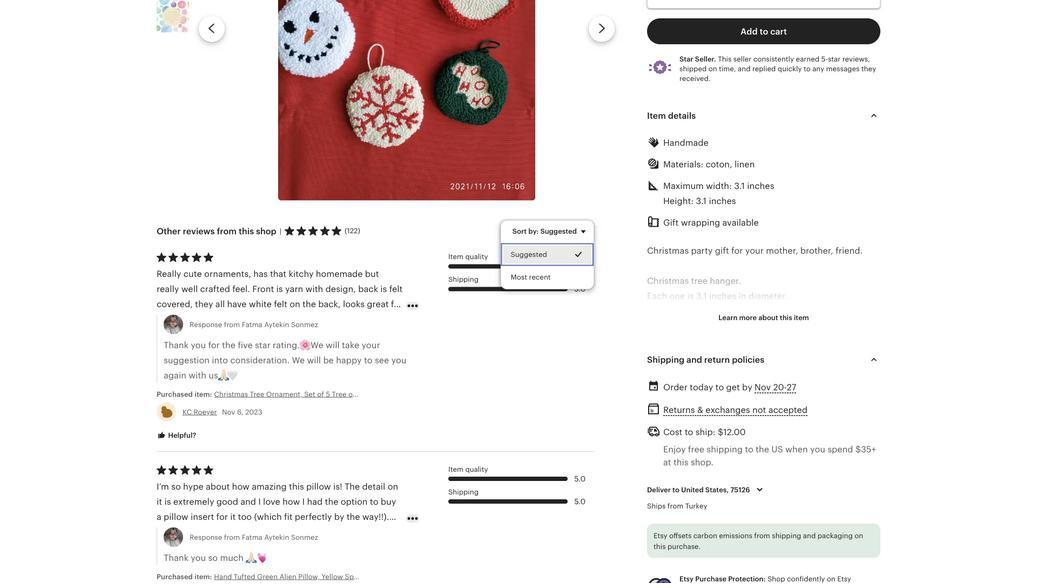 Task type: locate. For each thing, give the bounding box(es) containing it.
1 horizontal spatial shipping
[[772, 532, 802, 540]]

etsy purchase protection:
[[680, 575, 766, 584]]

to inside button
[[760, 27, 769, 36]]

1 vertical spatial thank
[[164, 553, 189, 563]]

back down one
[[665, 306, 685, 316]]

2 vertical spatial christmas
[[702, 382, 744, 392]]

0 vertical spatial star
[[828, 55, 841, 63]]

this inside learn more about this item dropdown button
[[780, 314, 793, 322]]

item: up roeyer
[[195, 390, 212, 399]]

0 horizontal spatial for
[[208, 341, 220, 350]]

1 horizontal spatial your
[[746, 246, 764, 256]]

order
[[664, 383, 688, 392]]

star for 5-
[[828, 55, 841, 63]]

fatma up front
[[242, 321, 263, 329]]

2 vertical spatial 3.1
[[697, 291, 707, 301]]

item
[[647, 111, 666, 121], [449, 253, 464, 261], [449, 466, 464, 474]]

2 response from the top
[[190, 534, 222, 542]]

the up colored
[[157, 315, 170, 324]]

2 vertical spatial shipping
[[449, 488, 479, 496]]

etsy inside etsy offsets carbon emissions from shipping and packaging on this purchase.
[[654, 532, 668, 540]]

in
[[739, 291, 747, 301], [712, 352, 720, 362]]

they inside really cute ornaments, has that kitchy homemade but really well crafted feel. front is yarn with design, back is felt covered, they all have white felt on the back, looks great for the white ornaments, kind of wish the other ornaments had colored felt to match the front better.
[[195, 299, 213, 309]]

shipping for thank you so much 🙏🏻 💓
[[449, 488, 479, 496]]

1 vertical spatial item
[[449, 253, 464, 261]]

christmas inside christmas tree hanger. each one is 3.1 inches in diameter. the back is covered with felt. worked with a stapler needle.
[[647, 276, 689, 286]]

response from fatma aytekin sonmez for five
[[190, 321, 318, 329]]

purchased
[[157, 390, 193, 399], [157, 573, 193, 581]]

0 vertical spatial fatma
[[242, 321, 263, 329]]

1 vertical spatial back
[[665, 306, 685, 316]]

star down front
[[255, 341, 271, 350]]

with down kitchy at the top of page
[[306, 284, 323, 294]]

0 horizontal spatial shipping
[[707, 445, 743, 455]]

0 vertical spatial felt
[[389, 284, 403, 294]]

0 vertical spatial christmas
[[647, 246, 689, 256]]

2 fatma from the top
[[242, 534, 263, 542]]

1 vertical spatial shipping
[[647, 355, 685, 365]]

purchased item: down so
[[157, 573, 214, 581]]

states,
[[706, 486, 729, 494]]

1 vertical spatial my
[[663, 382, 675, 392]]

purchased item: up kc in the left bottom of the page
[[157, 390, 214, 399]]

this left item
[[780, 314, 793, 322]]

replied
[[753, 65, 776, 73]]

the left back,
[[303, 299, 316, 309]]

1 sonmez from the top
[[291, 321, 318, 329]]

1 vertical spatial a
[[722, 352, 727, 362]]

1 response from the top
[[190, 321, 222, 329]]

thank inside thank you for the five star rating.🌸 we will take your suggestion into consideration. we will be happy to see you again with us🙏🏻🤍
[[164, 341, 189, 350]]

to left see
[[364, 356, 373, 365]]

thank for thank you for the five star rating.🌸 we will take your suggestion into consideration. we will be happy to see you again with us🙏🏻🤍
[[164, 341, 189, 350]]

is up great
[[381, 284, 387, 294]]

white down covered,
[[172, 315, 195, 324]]

ornaments, up "crafted"
[[204, 269, 251, 279]]

on inside shop confidently on etsy
[[827, 575, 836, 584]]

on right the confidently
[[827, 575, 836, 584]]

0 horizontal spatial in
[[712, 352, 720, 362]]

the down match
[[222, 341, 236, 350]]

stapler
[[831, 306, 859, 316]]

thank
[[164, 341, 189, 350], [164, 553, 189, 563]]

1 5.0 from the top
[[575, 262, 586, 271]]

will left be
[[307, 356, 321, 365]]

is left yarn
[[276, 284, 283, 294]]

1 horizontal spatial will
[[326, 341, 340, 350]]

this left 'purchase.'
[[654, 543, 666, 551]]

white down front
[[249, 299, 272, 309]]

in right love
[[712, 352, 720, 362]]

front
[[262, 330, 282, 339]]

inches down hanger.
[[709, 291, 737, 301]]

0 horizontal spatial and
[[687, 355, 702, 365]]

0 horizontal spatial back
[[358, 284, 378, 294]]

consistently
[[754, 55, 794, 63]]

purchase
[[696, 575, 727, 584]]

suggested up "most recent"
[[511, 251, 547, 259]]

to down 12.00
[[745, 445, 754, 455]]

response from fatma aytekin sonmez
[[190, 321, 318, 329], [190, 534, 318, 542]]

protection:
[[729, 575, 766, 584]]

0 vertical spatial thank
[[164, 341, 189, 350]]

available
[[723, 218, 759, 228]]

deliver
[[647, 486, 671, 494]]

2 horizontal spatial and
[[803, 532, 816, 540]]

1 purchased item: from the top
[[157, 390, 214, 399]]

1 vertical spatial response
[[190, 534, 222, 542]]

shipping down the $
[[707, 445, 743, 455]]

nov right the by
[[755, 383, 771, 392]]

sonmez for 💓
[[291, 534, 318, 542]]

other up returns in the right bottom of the page
[[678, 382, 700, 392]]

1 fatma from the top
[[242, 321, 263, 329]]

menu
[[501, 220, 594, 289]]

of inside really cute ornaments, has that kitchy homemade but really well crafted feel. front is yarn with design, back is felt covered, they all have white felt on the back, looks great for the white ornaments, kind of wish the other ornaments had colored felt to match the front better.
[[267, 315, 275, 324]]

this
[[239, 227, 254, 236], [780, 314, 793, 322], [674, 458, 689, 468], [654, 543, 666, 551]]

0 vertical spatial in
[[739, 291, 747, 301]]

nov left 6,
[[222, 408, 235, 416]]

small
[[729, 352, 750, 362]]

to left cart
[[760, 27, 769, 36]]

1 vertical spatial aytekin
[[264, 534, 289, 542]]

2 purchased item: from the top
[[157, 573, 214, 581]]

today
[[690, 383, 713, 392]]

other down back,
[[314, 315, 336, 324]]

to left match
[[206, 330, 215, 339]]

0 horizontal spatial we
[[292, 356, 305, 365]]

3 5.0 from the top
[[575, 475, 586, 484]]

0 horizontal spatial nov
[[222, 408, 235, 416]]

by
[[743, 383, 753, 392]]

etsy left purchase
[[680, 575, 694, 584]]

1 vertical spatial purchased
[[157, 573, 193, 581]]

2 vertical spatial for
[[208, 341, 220, 350]]

add
[[741, 27, 758, 36]]

2 vertical spatial inches
[[709, 291, 737, 301]]

to up ships from turkey
[[673, 486, 680, 494]]

back inside christmas tree hanger. each one is 3.1 inches in diameter. the back is covered with felt. worked with a stapler needle.
[[665, 306, 685, 316]]

1 vertical spatial item:
[[195, 573, 212, 581]]

from up match
[[224, 321, 240, 329]]

for up had
[[391, 299, 403, 309]]

for right gift
[[732, 246, 743, 256]]

2 item quality from the top
[[449, 466, 488, 474]]

coton,
[[706, 159, 733, 169]]

a inside christmas tree hanger. each one is 3.1 inches in diameter. the back is covered with felt. worked with a stapler needle.
[[824, 306, 829, 316]]

will up be
[[326, 341, 340, 350]]

policies
[[732, 355, 765, 365]]

they left all
[[195, 299, 213, 309]]

1 vertical spatial other
[[678, 382, 700, 392]]

details
[[668, 111, 696, 121]]

messages
[[827, 65, 860, 73]]

helpful? button
[[149, 426, 204, 446]]

0 vertical spatial of
[[267, 315, 275, 324]]

thank left so
[[164, 553, 189, 563]]

sort by: suggested button
[[505, 220, 598, 243]]

front
[[253, 284, 274, 294]]

suggested inside popup button
[[541, 227, 577, 235]]

1 horizontal spatial star
[[828, 55, 841, 63]]

0 vertical spatial we
[[311, 341, 324, 350]]

2 thank from the top
[[164, 553, 189, 563]]

you
[[191, 341, 206, 350], [392, 356, 407, 365], [811, 445, 826, 455], [191, 553, 206, 563]]

with left felt.
[[732, 306, 750, 316]]

star for five
[[255, 341, 271, 350]]

brother,
[[801, 246, 834, 256]]

of right 'corner'
[[782, 352, 791, 362]]

purchased down again
[[157, 390, 193, 399]]

we up be
[[311, 341, 324, 350]]

1 vertical spatial for
[[391, 299, 403, 309]]

back down but
[[358, 284, 378, 294]]

from right emissions
[[755, 532, 770, 540]]

christmas
[[647, 246, 689, 256], [647, 276, 689, 286], [702, 382, 744, 392]]

0 vertical spatial purchased
[[157, 390, 193, 399]]

enjoy free shipping to the us when you spend $35+ at this shop.
[[664, 445, 876, 468]]

on
[[709, 65, 717, 73], [290, 299, 300, 309], [855, 532, 864, 540], [827, 575, 836, 584]]

0 vertical spatial aytekin
[[264, 321, 289, 329]]

1 horizontal spatial they
[[862, 65, 877, 73]]

2 quality from the top
[[466, 466, 488, 474]]

from up much
[[224, 534, 240, 542]]

star inside this seller consistently earned 5-star reviews, shipped on time, and replied quickly to any messages they received.
[[828, 55, 841, 63]]

2 vertical spatial and
[[803, 532, 816, 540]]

1 vertical spatial purchased item:
[[157, 573, 214, 581]]

0 vertical spatial my
[[793, 352, 806, 362]]

0 vertical spatial item
[[647, 111, 666, 121]]

and down seller
[[738, 65, 751, 73]]

on down seller.
[[709, 65, 717, 73]]

3.1 right width:
[[734, 181, 745, 191]]

$
[[718, 428, 724, 437]]

0 horizontal spatial star
[[255, 341, 271, 350]]

diameter.
[[749, 291, 788, 301]]

on inside this seller consistently earned 5-star reviews, shipped on time, and replied quickly to any messages they received.
[[709, 65, 717, 73]]

most recent
[[511, 273, 551, 282]]

star seller.
[[680, 55, 716, 63]]

2 response from fatma aytekin sonmez from the top
[[190, 534, 318, 542]]

for
[[647, 382, 661, 392]]

etsy left offsets
[[654, 532, 668, 540]]

on inside etsy offsets carbon emissions from shipping and packaging on this purchase.
[[855, 532, 864, 540]]

is left covered on the right
[[687, 306, 694, 316]]

response for so
[[190, 534, 222, 542]]

response from fatma aytekin sonmez up 🙏🏻
[[190, 534, 318, 542]]

christmas tree hanger. each one is 3.1 inches in diameter. the back is covered with felt. worked with a stapler needle.
[[647, 276, 859, 331]]

response
[[190, 321, 222, 329], [190, 534, 222, 542]]

2 horizontal spatial etsy
[[838, 575, 852, 584]]

0 vertical spatial they
[[862, 65, 877, 73]]

item inside dropdown button
[[647, 111, 666, 121]]

hanger.
[[710, 276, 741, 286]]

0 horizontal spatial your
[[362, 341, 380, 350]]

0 vertical spatial and
[[738, 65, 751, 73]]

star up messages
[[828, 55, 841, 63]]

1 aytekin from the top
[[264, 321, 289, 329]]

to inside thank you for the five star rating.🌸 we will take your suggestion into consideration. we will be happy to see you again with us🙏🏻🤍
[[364, 356, 373, 365]]

item for thank you so much 🙏🏻 💓
[[449, 466, 464, 474]]

kc roeyer link
[[183, 408, 217, 416]]

christmas for christmas tree hanger. each one is 3.1 inches in diameter. the back is covered with felt. worked with a stapler needle.
[[647, 276, 689, 286]]

for inside thank you for the five star rating.🌸 we will take your suggestion into consideration. we will be happy to see you again with us🙏🏻🤍
[[208, 341, 220, 350]]

0 horizontal spatial of
[[267, 315, 275, 324]]

they down the reviews, at the right top of the page
[[862, 65, 877, 73]]

christmas for christmas party gift for your mother, brother, friend.
[[647, 246, 689, 256]]

the
[[303, 299, 316, 309], [157, 315, 170, 324], [299, 315, 312, 324], [246, 330, 259, 339], [222, 341, 236, 350], [756, 445, 770, 455]]

wrapping
[[681, 218, 720, 228]]

add to cart
[[741, 27, 787, 36]]

ornaments,
[[204, 269, 251, 279], [197, 315, 244, 324]]

sonmez for star
[[291, 321, 318, 329]]

my right for
[[663, 382, 675, 392]]

1 horizontal spatial white
[[249, 299, 272, 309]]

they inside this seller consistently earned 5-star reviews, shipped on time, and replied quickly to any messages they received.
[[862, 65, 877, 73]]

1 vertical spatial sonmez
[[291, 534, 318, 542]]

0 vertical spatial a
[[824, 306, 829, 316]]

0 vertical spatial quality
[[466, 253, 488, 261]]

my left "home."
[[793, 352, 806, 362]]

purchased for thank you for the five star rating.🌸 we will take your suggestion into consideration. we will be happy to see you again with us🙏🏻🤍
[[157, 390, 193, 399]]

0 vertical spatial suggested
[[541, 227, 577, 235]]

shop
[[768, 575, 785, 584]]

shipping inside dropdown button
[[647, 355, 685, 365]]

0 vertical spatial sonmez
[[291, 321, 318, 329]]

2 item: from the top
[[195, 573, 212, 581]]

cart
[[771, 27, 787, 36]]

not
[[753, 405, 767, 415]]

your inside thank you for the five star rating.🌸 we will take your suggestion into consideration. we will be happy to see you again with us🙏🏻🤍
[[362, 341, 380, 350]]

inches inside christmas tree hanger. each one is 3.1 inches in diameter. the back is covered with felt. worked with a stapler needle.
[[709, 291, 737, 301]]

your left mother,
[[746, 246, 764, 256]]

item: down so
[[195, 573, 212, 581]]

purchased item: for thank you for the five star rating.🌸 we will take your suggestion into consideration. we will be happy to see you again with us🙏🏻🤍
[[157, 390, 214, 399]]

response from fatma aytekin sonmez for 🙏🏻
[[190, 534, 318, 542]]

inches down width:
[[709, 196, 736, 206]]

1 thank from the top
[[164, 341, 189, 350]]

0 vertical spatial response
[[190, 321, 222, 329]]

0 horizontal spatial other
[[314, 315, 336, 324]]

the left us
[[756, 445, 770, 455]]

item quality for thank you for the five star rating.🌸 we will take your suggestion into consideration. we will be happy to see you again with us🙏🏻🤍
[[449, 253, 488, 261]]

for up into on the left bottom of page
[[208, 341, 220, 350]]

tree
[[691, 276, 708, 286]]

0 vertical spatial back
[[358, 284, 378, 294]]

exchanges
[[706, 405, 750, 415]]

seller
[[734, 55, 752, 63]]

0 horizontal spatial felt
[[191, 330, 204, 339]]

etsy inside shop confidently on etsy
[[838, 575, 852, 584]]

felt
[[389, 284, 403, 294], [274, 299, 287, 309], [191, 330, 204, 339]]

the inside thank you for the five star rating.🌸 we will take your suggestion into consideration. we will be happy to see you again with us🙏🏻🤍
[[222, 341, 236, 350]]

0 vertical spatial for
[[732, 246, 743, 256]]

0 vertical spatial purchased item:
[[157, 390, 214, 399]]

christmas down the gift
[[647, 246, 689, 256]]

aytekin up 💓
[[264, 534, 289, 542]]

1 vertical spatial in
[[712, 352, 720, 362]]

home.
[[808, 352, 834, 362]]

1 response from fatma aytekin sonmez from the top
[[190, 321, 318, 329]]

of
[[267, 315, 275, 324], [782, 352, 791, 362]]

and left return
[[687, 355, 702, 365]]

1 horizontal spatial and
[[738, 65, 751, 73]]

learn more about this item button
[[711, 308, 817, 328]]

shipping and return policies
[[647, 355, 765, 365]]

gift
[[715, 246, 729, 256]]

0 horizontal spatial they
[[195, 299, 213, 309]]

1 horizontal spatial of
[[782, 352, 791, 362]]

1 vertical spatial nov
[[222, 408, 235, 416]]

we down rating.🌸
[[292, 356, 305, 365]]

1 horizontal spatial my
[[793, 352, 806, 362]]

3.1 down tree
[[697, 291, 707, 301]]

your
[[746, 246, 764, 256], [362, 341, 380, 350]]

of up front
[[267, 315, 275, 324]]

(122)
[[345, 227, 360, 235]]

1 purchased from the top
[[157, 390, 193, 399]]

well
[[181, 284, 198, 294]]

0 horizontal spatial etsy
[[654, 532, 668, 540]]

quality for thank you for the five star rating.🌸 we will take your suggestion into consideration. we will be happy to see you again with us🙏🏻🤍
[[466, 253, 488, 261]]

to down "earned"
[[804, 65, 811, 73]]

with down 'suggestion'
[[189, 371, 206, 381]]

1 vertical spatial christmas
[[647, 276, 689, 286]]

1 item quality from the top
[[449, 253, 488, 261]]

reviews,
[[843, 55, 870, 63]]

2 purchased from the top
[[157, 573, 193, 581]]

christmas up one
[[647, 276, 689, 286]]

the
[[647, 306, 663, 316]]

1 vertical spatial inches
[[709, 196, 736, 206]]

1 vertical spatial we
[[292, 356, 305, 365]]

|
[[280, 227, 282, 235]]

1 horizontal spatial a
[[824, 306, 829, 316]]

0 vertical spatial other
[[314, 315, 336, 324]]

shipping inside the enjoy free shipping to the us when you spend $35+ at this shop.
[[707, 445, 743, 455]]

response down all
[[190, 321, 222, 329]]

0 vertical spatial shipping
[[707, 445, 743, 455]]

thank down colored
[[164, 341, 189, 350]]

etsy right the confidently
[[838, 575, 852, 584]]

christmas tree ornament set of 5 tree ornaments punch image 5 image
[[157, 0, 189, 32]]

0 horizontal spatial white
[[172, 315, 195, 324]]

0 vertical spatial shipping
[[449, 275, 479, 284]]

friend.
[[836, 246, 863, 256]]

the up better.
[[299, 315, 312, 324]]

gift
[[664, 218, 679, 228]]

shipping up shop confidently on etsy
[[772, 532, 802, 540]]

ornaments, down all
[[197, 315, 244, 324]]

etsy for etsy purchase protection:
[[680, 575, 694, 584]]

item: for for
[[195, 390, 212, 399]]

shipping
[[707, 445, 743, 455], [772, 532, 802, 540]]

fatma up 🙏🏻
[[242, 534, 263, 542]]

3.1 inside christmas tree hanger. each one is 3.1 inches in diameter. the back is covered with felt. worked with a stapler needle.
[[697, 291, 707, 301]]

suggested button
[[501, 243, 594, 266]]

1 horizontal spatial back
[[665, 306, 685, 316]]

1 quality from the top
[[466, 253, 488, 261]]

more
[[740, 314, 757, 322]]

inches down linen
[[747, 181, 775, 191]]

1 vertical spatial suggested
[[511, 251, 547, 259]]

this inside the enjoy free shipping to the us when you spend $35+ at this shop.
[[674, 458, 689, 468]]

2 aytekin from the top
[[264, 534, 289, 542]]

purchased down "thank you so much 🙏🏻 💓"
[[157, 573, 193, 581]]

0 horizontal spatial my
[[663, 382, 675, 392]]

felt right colored
[[191, 330, 204, 339]]

and inside etsy offsets carbon emissions from shipping and packaging on this purchase.
[[803, 532, 816, 540]]

item:
[[195, 390, 212, 399], [195, 573, 212, 581]]

0 vertical spatial item:
[[195, 390, 212, 399]]

christmas tree ornament set of 5 tree ornaments punch image 1 image
[[278, 0, 536, 201]]

1 vertical spatial response from fatma aytekin sonmez
[[190, 534, 318, 542]]

on down yarn
[[290, 299, 300, 309]]

1 vertical spatial fatma
[[242, 534, 263, 542]]

learn
[[719, 314, 738, 322]]

the inside the enjoy free shipping to the us when you spend $35+ at this shop.
[[756, 445, 770, 455]]

on right the packaging
[[855, 532, 864, 540]]

aytekin up front
[[264, 321, 289, 329]]

1 vertical spatial quality
[[466, 466, 488, 474]]

1 vertical spatial item quality
[[449, 466, 488, 474]]

christmas up exchanges
[[702, 382, 744, 392]]

from inside etsy offsets carbon emissions from shipping and packaging on this purchase.
[[755, 532, 770, 540]]

a left stapler
[[824, 306, 829, 316]]

other reviews from this shop |
[[157, 227, 282, 236]]

suggested right by:
[[541, 227, 577, 235]]

2 sonmez from the top
[[291, 534, 318, 542]]

shipping inside etsy offsets carbon emissions from shipping and packaging on this purchase.
[[772, 532, 802, 540]]

a left small
[[722, 352, 727, 362]]

purchased item: for thank you so much 🙏🏻 💓
[[157, 573, 214, 581]]

item quality for thank you so much 🙏🏻 💓
[[449, 466, 488, 474]]

and left the packaging
[[803, 532, 816, 540]]

for
[[732, 246, 743, 256], [391, 299, 403, 309], [208, 341, 220, 350]]

1 horizontal spatial etsy
[[680, 575, 694, 584]]

1 vertical spatial shipping
[[772, 532, 802, 540]]

felt up wish
[[274, 299, 287, 309]]

you right the when
[[811, 445, 826, 455]]

star inside thank you for the five star rating.🌸 we will take your suggestion into consideration. we will be happy to see you again with us🙏🏻🤍
[[255, 341, 271, 350]]

1 horizontal spatial felt
[[274, 299, 287, 309]]

quality
[[466, 253, 488, 261], [466, 466, 488, 474]]

fatma
[[242, 321, 263, 329], [242, 534, 263, 542]]

design,
[[326, 284, 356, 294]]

from right the reviews at the left top of page
[[217, 227, 237, 236]]

returns
[[664, 405, 695, 415]]

1 item: from the top
[[195, 390, 212, 399]]

united
[[681, 486, 704, 494]]

response from fatma aytekin sonmez up front
[[190, 321, 318, 329]]



Task type: vqa. For each thing, say whether or not it's contained in the screenshot.
'SERVICE'
no



Task type: describe. For each thing, give the bounding box(es) containing it.
mother,
[[766, 246, 798, 256]]

cute
[[184, 269, 202, 279]]

27
[[787, 383, 797, 392]]

12.00
[[724, 428, 746, 437]]

return
[[705, 355, 730, 365]]

fatma for 🙏🏻
[[242, 534, 263, 542]]

item details
[[647, 111, 696, 121]]

you up 'suggestion'
[[191, 341, 206, 350]]

really
[[157, 269, 181, 279]]

love
[[693, 352, 710, 362]]

returns & exchanges not accepted
[[664, 405, 808, 415]]

item for thank you for the five star rating.🌸 we will take your suggestion into consideration. we will be happy to see you again with us🙏🏻🤍
[[449, 253, 464, 261]]

free
[[688, 445, 705, 455]]

height:
[[664, 196, 694, 206]]

other
[[157, 227, 181, 236]]

this left "shop"
[[239, 227, 254, 236]]

2 horizontal spatial felt
[[389, 284, 403, 294]]

much
[[220, 553, 244, 563]]

party
[[691, 246, 713, 256]]

with right worked
[[804, 306, 821, 316]]

kind
[[247, 315, 264, 324]]

when
[[786, 445, 808, 455]]

great
[[367, 299, 389, 309]]

ships from turkey
[[647, 502, 708, 511]]

0 vertical spatial will
[[326, 341, 340, 350]]

five
[[238, 341, 253, 350]]

turkey
[[686, 502, 708, 511]]

yarn
[[285, 284, 303, 294]]

had
[[385, 315, 401, 324]]

reviews
[[183, 227, 215, 236]]

shop.
[[691, 458, 714, 468]]

back,
[[318, 299, 341, 309]]

item
[[794, 314, 809, 322]]

0 vertical spatial your
[[746, 246, 764, 256]]

1 vertical spatial 3.1
[[696, 196, 707, 206]]

menu containing suggested
[[501, 220, 594, 289]]

other inside really cute ornaments, has that kitchy homemade but really well crafted feel. front is yarn with design, back is felt covered, they all have white felt on the back, looks great for the white ornaments, kind of wish the other ornaments had colored felt to match the front better.
[[314, 315, 336, 324]]

and inside dropdown button
[[687, 355, 702, 365]]

us🙏🏻🤍
[[209, 371, 235, 381]]

aytekin for star
[[264, 321, 289, 329]]

any
[[813, 65, 825, 73]]

all
[[216, 299, 225, 309]]

2 vertical spatial felt
[[191, 330, 204, 339]]

1 vertical spatial of
[[782, 352, 791, 362]]

really cute ornaments, has that kitchy homemade but really well crafted feel. front is yarn with design, back is felt covered, they all have white felt on the back, looks great for the white ornaments, kind of wish the other ornaments had colored felt to match the front better.
[[157, 269, 403, 339]]

item: for so
[[195, 573, 212, 581]]

to left get
[[716, 383, 724, 392]]

purchased for thank you so much 🙏🏻 💓
[[157, 573, 193, 581]]

items
[[746, 382, 769, 392]]

quickly
[[778, 65, 802, 73]]

needle.
[[647, 322, 678, 331]]

emissions
[[719, 532, 753, 540]]

shipping and return policies button
[[638, 347, 891, 373]]

5-
[[822, 55, 828, 63]]

suggested inside button
[[511, 251, 547, 259]]

made
[[647, 352, 670, 362]]

ships
[[647, 502, 666, 511]]

really
[[157, 284, 179, 294]]

suggestion
[[164, 356, 210, 365]]

you inside the enjoy free shipping to the us when you spend $35+ at this shop.
[[811, 445, 826, 455]]

nov 20-27 button
[[755, 379, 797, 396]]

carbon
[[694, 532, 718, 540]]

to inside this seller consistently earned 5-star reviews, shipped on time, and replied quickly to any messages they received.
[[804, 65, 811, 73]]

at
[[664, 458, 672, 468]]

with inside thank you for the five star rating.🌸 we will take your suggestion into consideration. we will be happy to see you again with us🙏🏻🤍
[[189, 371, 206, 381]]

to inside the enjoy free shipping to the us when you spend $35+ at this shop.
[[745, 445, 754, 455]]

by:
[[529, 227, 539, 235]]

cost
[[664, 428, 683, 437]]

1 horizontal spatial we
[[311, 341, 324, 350]]

fatma for five
[[242, 321, 263, 329]]

this inside etsy offsets carbon emissions from shipping and packaging on this purchase.
[[654, 543, 666, 551]]

for inside really cute ornaments, has that kitchy homemade but really well crafted feel. front is yarn with design, back is felt covered, they all have white felt on the back, looks great for the white ornaments, kind of wish the other ornaments had colored felt to match the front better.
[[391, 299, 403, 309]]

quality for thank you so much 🙏🏻 💓
[[466, 466, 488, 474]]

cost to ship: $ 12.00
[[664, 428, 746, 437]]

0 vertical spatial inches
[[747, 181, 775, 191]]

shipping for thank you for the five star rating.🌸 we will take your suggestion into consideration. we will be happy to see you again with us🙏🏻🤍
[[449, 275, 479, 284]]

in inside christmas tree hanger. each one is 3.1 inches in diameter. the back is covered with felt. worked with a stapler needle.
[[739, 291, 747, 301]]

feel.
[[232, 284, 250, 294]]

see
[[375, 356, 389, 365]]

recent
[[529, 273, 551, 282]]

$35+
[[856, 445, 876, 455]]

covered,
[[157, 299, 193, 309]]

colored
[[157, 330, 188, 339]]

made with love in a small corner of my home.
[[647, 352, 834, 362]]

to right cost
[[685, 428, 694, 437]]

2023
[[245, 408, 262, 416]]

aytekin for 💓
[[264, 534, 289, 542]]

kitchy
[[289, 269, 314, 279]]

etsy offsets carbon emissions from shipping and packaging on this purchase.
[[654, 532, 864, 551]]

the up five
[[246, 330, 259, 339]]

gift wrapping available
[[664, 218, 759, 228]]

sort
[[513, 227, 527, 235]]

time,
[[719, 65, 736, 73]]

from right ships
[[668, 502, 684, 511]]

that
[[270, 269, 287, 279]]

offsets
[[670, 532, 692, 540]]

etsy for etsy offsets carbon emissions from shipping and packaging on this purchase.
[[654, 532, 668, 540]]

response for for
[[190, 321, 222, 329]]

to inside really cute ornaments, has that kitchy homemade but really well crafted feel. front is yarn with design, back is felt covered, they all have white felt on the back, looks great for the white ornaments, kind of wish the other ornaments had colored felt to match the front better.
[[206, 330, 215, 339]]

again
[[164, 371, 186, 381]]

accepted
[[769, 405, 808, 415]]

20-
[[774, 383, 787, 392]]

thank for thank you so much 🙏🏻 💓
[[164, 553, 189, 563]]

0 vertical spatial 3.1
[[734, 181, 745, 191]]

deliver to united states, 75126
[[647, 486, 750, 494]]

one
[[670, 291, 685, 301]]

4 5.0 from the top
[[575, 498, 586, 506]]

worked
[[770, 306, 801, 316]]

received.
[[680, 74, 711, 82]]

and inside this seller consistently earned 5-star reviews, shipped on time, and replied quickly to any messages they received.
[[738, 65, 751, 73]]

0 horizontal spatial a
[[722, 352, 727, 362]]

christmas party gift for your mother, brother, friend.
[[647, 246, 863, 256]]

be
[[323, 356, 334, 365]]

take
[[342, 341, 359, 350]]

match
[[217, 330, 243, 339]]

you right see
[[392, 356, 407, 365]]

packaging
[[818, 532, 853, 540]]

🙏🏻
[[246, 553, 255, 563]]

is right one
[[688, 291, 694, 301]]

happy
[[336, 356, 362, 365]]

1 vertical spatial will
[[307, 356, 321, 365]]

you left so
[[191, 553, 206, 563]]

consideration.
[[230, 356, 290, 365]]

1 horizontal spatial nov
[[755, 383, 771, 392]]

0 vertical spatial white
[[249, 299, 272, 309]]

with left love
[[672, 352, 690, 362]]

on inside really cute ornaments, has that kitchy homemade but really well crafted feel. front is yarn with design, back is felt covered, they all have white felt on the back, looks great for the white ornaments, kind of wish the other ornaments had colored felt to match the front better.
[[290, 299, 300, 309]]

0 vertical spatial ornaments,
[[204, 269, 251, 279]]

1 vertical spatial white
[[172, 315, 195, 324]]

ornaments
[[339, 315, 383, 324]]

1 horizontal spatial other
[[678, 382, 700, 392]]

thank you so much 🙏🏻 💓
[[164, 553, 266, 563]]

2 5.0 from the top
[[575, 285, 586, 293]]

linen
[[735, 159, 755, 169]]

width:
[[706, 181, 732, 191]]

1 vertical spatial ornaments,
[[197, 315, 244, 324]]

materials: coton, linen
[[664, 159, 755, 169]]

with inside really cute ornaments, has that kitchy homemade but really well crafted feel. front is yarn with design, back is felt covered, they all have white felt on the back, looks great for the white ornaments, kind of wish the other ornaments had colored felt to match the front better.
[[306, 284, 323, 294]]

to inside "dropdown button"
[[673, 486, 680, 494]]

shop
[[256, 227, 277, 236]]

so
[[208, 553, 218, 563]]

back inside really cute ornaments, has that kitchy homemade but really well crafted feel. front is yarn with design, back is felt covered, they all have white felt on the back, looks great for the white ornaments, kind of wish the other ornaments had colored felt to match the front better.
[[358, 284, 378, 294]]

for my other christmas items :)
[[647, 382, 777, 392]]



